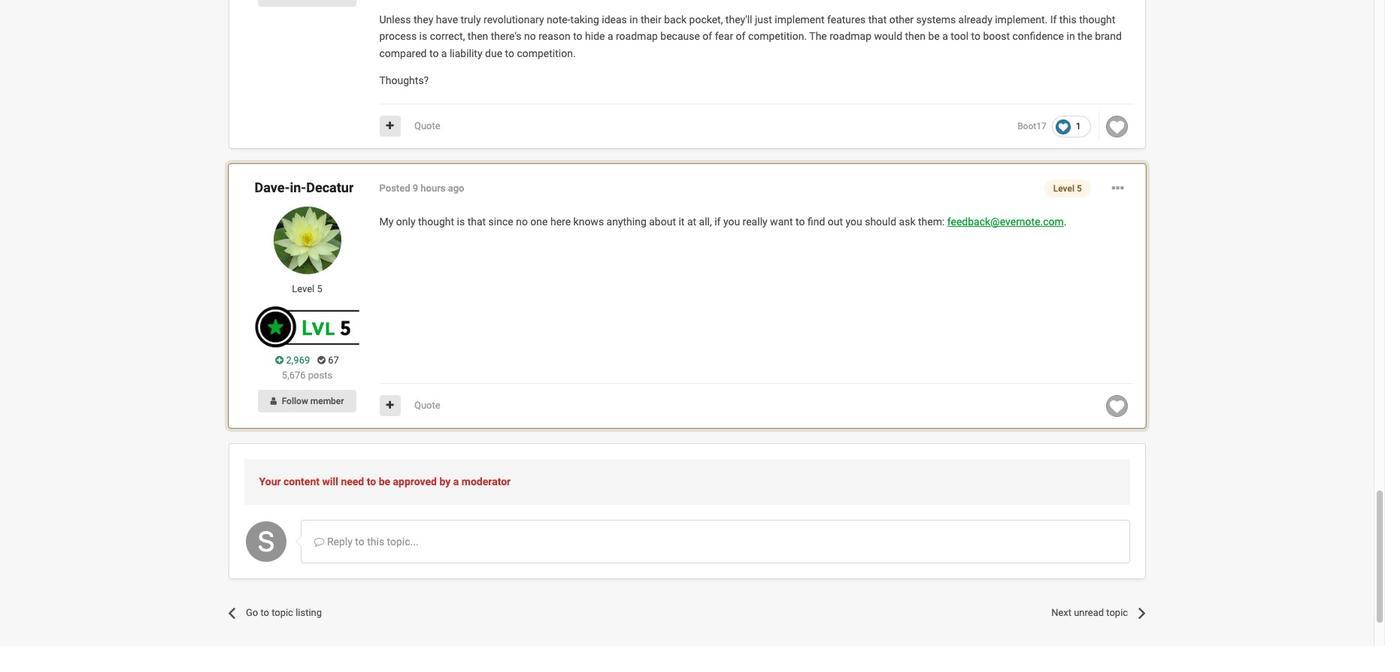 Task type: vqa. For each thing, say whether or not it's contained in the screenshot.
powered on the top left
no



Task type: locate. For each thing, give the bounding box(es) containing it.
1 horizontal spatial then
[[905, 30, 926, 42]]

1 horizontal spatial you
[[846, 215, 862, 227]]

0 vertical spatial no
[[524, 30, 536, 42]]

1 horizontal spatial thought
[[1079, 13, 1115, 25]]

0 vertical spatial that
[[868, 13, 887, 25]]

1 vertical spatial multiquote image
[[386, 401, 394, 411]]

this right if
[[1059, 13, 1077, 25]]

quote link
[[414, 121, 440, 132], [414, 400, 440, 411]]

in left their
[[630, 13, 638, 25]]

like image inside 1 link
[[1055, 119, 1071, 134]]

level 5 up the .
[[1053, 184, 1082, 194]]

due
[[485, 47, 502, 59]]

1 you from the left
[[723, 215, 740, 227]]

0 vertical spatial thought
[[1079, 13, 1115, 25]]

to right need
[[367, 476, 376, 488]]

more options... image
[[1112, 180, 1124, 198]]

multiquote image down the thoughts?
[[386, 121, 394, 131]]

implement.
[[995, 13, 1048, 25]]

in
[[630, 13, 638, 25], [1067, 30, 1075, 42]]

if
[[714, 215, 721, 227]]

1 then from the left
[[468, 30, 488, 42]]

then down truly
[[468, 30, 488, 42]]

0 horizontal spatial in
[[630, 13, 638, 25]]

go
[[246, 608, 258, 619]]

then down other
[[905, 30, 926, 42]]

1 vertical spatial that
[[467, 215, 486, 227]]

by
[[439, 476, 451, 488]]

1 vertical spatial level
[[292, 284, 315, 295]]

2 quote from the top
[[414, 400, 440, 411]]

roadmap down their
[[616, 30, 658, 42]]

67
[[326, 355, 339, 366]]

this inside unless they have truly revolutionary note-taking ideas in their back pocket, they'll just implement features that other systems already implement. if this thought process is correct, then there's no reason to hide a roadmap because of fear of competition. the roadmap would then be a tool to boost confidence in the brand compared to a liability due to competition.
[[1059, 13, 1077, 25]]

be down "systems"
[[928, 30, 940, 42]]

topic for to
[[272, 608, 293, 619]]

dave-
[[255, 180, 290, 196]]

0 horizontal spatial be
[[379, 476, 390, 488]]

0 horizontal spatial competition.
[[517, 47, 576, 59]]

1 horizontal spatial of
[[736, 30, 745, 42]]

thought right only
[[418, 215, 454, 227]]

level
[[1053, 184, 1074, 194], [292, 284, 315, 295]]

thought inside unless they have truly revolutionary note-taking ideas in their back pocket, they'll just implement features that other systems already implement. if this thought process is correct, then there's no reason to hide a roadmap because of fear of competition. the roadmap would then be a tool to boost confidence in the brand compared to a liability due to competition.
[[1079, 13, 1115, 25]]

in left "the"
[[1067, 30, 1075, 42]]

thought
[[1079, 13, 1115, 25], [418, 215, 454, 227]]

of
[[703, 30, 712, 42], [736, 30, 745, 42]]

1 quote from the top
[[414, 121, 440, 132]]

0 vertical spatial is
[[419, 30, 427, 42]]

next unread topic link
[[882, 595, 1146, 632]]

boot17
[[1017, 121, 1046, 132]]

2 topic from the left
[[1106, 608, 1128, 619]]

1 roadmap from the left
[[616, 30, 658, 42]]

1 vertical spatial quote
[[414, 400, 440, 411]]

competition. down reason
[[517, 47, 576, 59]]

comment o image
[[314, 537, 324, 547]]

brand
[[1095, 30, 1122, 42]]

one
[[530, 215, 548, 227]]

plus circle image
[[275, 356, 284, 365]]

roadmap down features
[[830, 30, 872, 42]]

moderator
[[462, 476, 511, 488]]

check circle image
[[317, 356, 326, 365]]

to left hide
[[573, 30, 582, 42]]

go to topic listing link
[[228, 595, 491, 632]]

5 left more options... icon
[[1077, 184, 1082, 194]]

1 horizontal spatial 5
[[1077, 184, 1082, 194]]

0 vertical spatial 5
[[1077, 184, 1082, 194]]

user image
[[270, 397, 277, 406]]

0 vertical spatial competition.
[[748, 30, 807, 42]]

0 horizontal spatial that
[[467, 215, 486, 227]]

to down correct,
[[429, 47, 439, 59]]

dave-in-decatur
[[255, 180, 354, 196]]

0 horizontal spatial you
[[723, 215, 740, 227]]

thought up brand
[[1079, 13, 1115, 25]]

to
[[573, 30, 582, 42], [971, 30, 980, 42], [429, 47, 439, 59], [505, 47, 514, 59], [796, 215, 805, 227], [367, 476, 376, 488], [355, 536, 365, 548], [260, 608, 269, 619]]

to left find
[[796, 215, 805, 227]]

1 of from the left
[[703, 30, 712, 42]]

in-
[[290, 180, 306, 196]]

2 quote link from the top
[[414, 400, 440, 411]]

compared
[[379, 47, 427, 59]]

topic left listing at the bottom of the page
[[272, 608, 293, 619]]

0 horizontal spatial of
[[703, 30, 712, 42]]

unless
[[379, 13, 411, 25]]

is down they at the top left of page
[[419, 30, 427, 42]]

1 vertical spatial no
[[516, 215, 528, 227]]

no inside unless they have truly revolutionary note-taking ideas in their back pocket, they'll just implement features that other systems already implement. if this thought process is correct, then there's no reason to hide a roadmap because of fear of competition. the roadmap would then be a tool to boost confidence in the brand compared to a liability due to competition.
[[524, 30, 536, 42]]

2 roadmap from the left
[[830, 30, 872, 42]]

0 horizontal spatial level 5
[[292, 284, 322, 295]]

1 vertical spatial level 5
[[292, 284, 322, 295]]

2 of from the left
[[736, 30, 745, 42]]

1 horizontal spatial this
[[1059, 13, 1077, 25]]

level down dave in decatur image
[[292, 284, 315, 295]]

taking
[[570, 13, 599, 25]]

5
[[1077, 184, 1082, 194], [317, 284, 322, 295]]

1 quote link from the top
[[414, 121, 440, 132]]

1 horizontal spatial roadmap
[[830, 30, 872, 42]]

1 vertical spatial be
[[379, 476, 390, 488]]

want
[[770, 215, 793, 227]]

0 horizontal spatial 5
[[317, 284, 322, 295]]

a down correct,
[[441, 47, 447, 59]]

there's
[[491, 30, 521, 42]]

listing
[[296, 608, 322, 619]]

0 vertical spatial level
[[1053, 184, 1074, 194]]

0 horizontal spatial this
[[367, 536, 384, 548]]

0 horizontal spatial then
[[468, 30, 488, 42]]

a right the by
[[453, 476, 459, 488]]

be
[[928, 30, 940, 42], [379, 476, 390, 488]]

1 horizontal spatial that
[[868, 13, 887, 25]]

about
[[649, 215, 676, 227]]

1 vertical spatial thought
[[418, 215, 454, 227]]

find
[[807, 215, 825, 227]]

member
[[310, 396, 344, 407]]

level 5
[[1053, 184, 1082, 194], [292, 284, 322, 295]]

0 vertical spatial be
[[928, 30, 940, 42]]

that
[[868, 13, 887, 25], [467, 215, 486, 227]]

1 horizontal spatial in
[[1067, 30, 1075, 42]]

1 vertical spatial in
[[1067, 30, 1075, 42]]

content
[[284, 476, 320, 488]]

quote for second multiquote icon from the top's "quote" link
[[414, 400, 440, 411]]

this
[[1059, 13, 1077, 25], [367, 536, 384, 548]]

1 horizontal spatial be
[[928, 30, 940, 42]]

quote
[[414, 121, 440, 132], [414, 400, 440, 411]]

of left fear
[[703, 30, 712, 42]]

5 down dave in decatur image
[[317, 284, 322, 295]]

competition. down just
[[748, 30, 807, 42]]

0 horizontal spatial roadmap
[[616, 30, 658, 42]]

back
[[664, 13, 687, 25]]

no
[[524, 30, 536, 42], [516, 215, 528, 227]]

out
[[828, 215, 843, 227]]

have
[[436, 13, 458, 25]]

1 horizontal spatial topic
[[1106, 608, 1128, 619]]

truly
[[461, 13, 481, 25]]

2 then from the left
[[905, 30, 926, 42]]

1 vertical spatial quote link
[[414, 400, 440, 411]]

1 topic from the left
[[272, 608, 293, 619]]

no down revolutionary
[[524, 30, 536, 42]]

because
[[660, 30, 700, 42]]

no left one
[[516, 215, 528, 227]]

their
[[641, 13, 661, 25]]

0 vertical spatial multiquote image
[[386, 121, 394, 131]]

is down ago
[[457, 215, 465, 227]]

be left approved
[[379, 476, 390, 488]]

that up would
[[868, 13, 887, 25]]

approved
[[393, 476, 437, 488]]

1 vertical spatial competition.
[[517, 47, 576, 59]]

topic
[[272, 608, 293, 619], [1106, 608, 1128, 619]]

fear
[[715, 30, 733, 42]]

1 horizontal spatial level
[[1053, 184, 1074, 194]]

0 vertical spatial quote link
[[414, 121, 440, 132]]

is
[[419, 30, 427, 42], [457, 215, 465, 227]]

0 vertical spatial this
[[1059, 13, 1077, 25]]

level 5 down dave in decatur image
[[292, 284, 322, 295]]

this left topic...
[[367, 536, 384, 548]]

quote link for 1st multiquote icon
[[414, 121, 440, 132]]

1 horizontal spatial level 5
[[1053, 184, 1082, 194]]

topic for unread
[[1106, 608, 1128, 619]]

the
[[809, 30, 827, 42]]

multiquote image right member
[[386, 401, 394, 411]]

correct,
[[430, 30, 465, 42]]

multiquote image
[[386, 121, 394, 131], [386, 401, 394, 411]]

you right if
[[723, 215, 740, 227]]

9
[[413, 183, 418, 194]]

0 vertical spatial level 5
[[1053, 184, 1082, 194]]

of right fear
[[736, 30, 745, 42]]

that left since
[[467, 215, 486, 227]]

1 vertical spatial 5
[[317, 284, 322, 295]]

0 vertical spatial quote
[[414, 121, 440, 132]]

go to topic listing
[[246, 608, 322, 619]]

0 horizontal spatial topic
[[272, 608, 293, 619]]

5,676 posts
[[282, 370, 332, 381]]

topic right unread
[[1106, 608, 1128, 619]]

unread
[[1074, 608, 1104, 619]]

to right due
[[505, 47, 514, 59]]

0 horizontal spatial is
[[419, 30, 427, 42]]

like image
[[1106, 116, 1128, 137], [1055, 119, 1071, 134], [1106, 395, 1128, 417]]

1 vertical spatial is
[[457, 215, 465, 227]]

a
[[608, 30, 613, 42], [942, 30, 948, 42], [441, 47, 447, 59], [453, 476, 459, 488]]

next unread topic
[[1051, 608, 1128, 619]]

you right the out
[[846, 215, 862, 227]]

1 vertical spatial this
[[367, 536, 384, 548]]

level up the .
[[1053, 184, 1074, 194]]

1 link
[[1052, 116, 1091, 137]]



Task type: describe. For each thing, give the bounding box(es) containing it.
tool
[[951, 30, 969, 42]]

anything
[[606, 215, 646, 227]]

to right reply
[[355, 536, 365, 548]]

to right the tool
[[971, 30, 980, 42]]

revolutionary
[[484, 13, 544, 25]]

they'll
[[725, 13, 752, 25]]

decatur
[[306, 180, 354, 196]]

here
[[550, 215, 571, 227]]

be inside unless they have truly revolutionary note-taking ideas in their back pocket, they'll just implement features that other systems already implement. if this thought process is correct, then there's no reason to hide a roadmap because of fear of competition. the roadmap would then be a tool to boost confidence in the brand compared to a liability due to competition.
[[928, 30, 940, 42]]

posted 9 hours ago
[[379, 183, 464, 194]]

dave-in-decatur link
[[255, 180, 354, 196]]

dave in decatur image
[[273, 207, 341, 275]]

since
[[488, 215, 513, 227]]

1
[[1076, 121, 1081, 132]]

should
[[865, 215, 896, 227]]

ask
[[899, 215, 915, 227]]

ago
[[448, 183, 464, 194]]

1 multiquote image from the top
[[386, 121, 394, 131]]

my
[[379, 215, 394, 227]]

liability
[[450, 47, 482, 59]]

reply
[[327, 536, 353, 548]]

other
[[889, 13, 914, 25]]

unless they have truly revolutionary note-taking ideas in their back pocket, they'll just implement features that other systems already implement. if this thought process is correct, then there's no reason to hide a roadmap because of fear of competition. the roadmap would then be a tool to boost confidence in the brand compared to a liability due to competition.
[[379, 13, 1122, 59]]

all,
[[699, 215, 712, 227]]

already
[[958, 13, 992, 25]]

just
[[755, 13, 772, 25]]

hours
[[421, 183, 445, 194]]

1 horizontal spatial competition.
[[748, 30, 807, 42]]

at
[[687, 215, 696, 227]]

ideas
[[602, 13, 627, 25]]

note-
[[547, 13, 570, 25]]

they
[[414, 13, 433, 25]]

next
[[1051, 608, 1071, 619]]

to right go
[[260, 608, 269, 619]]

need
[[341, 476, 364, 488]]

confidence
[[1012, 30, 1064, 42]]

0 horizontal spatial thought
[[418, 215, 454, 227]]

follow member link
[[258, 390, 356, 413]]

will
[[322, 476, 338, 488]]

boost
[[983, 30, 1010, 42]]

posted
[[379, 183, 410, 194]]

them:
[[918, 215, 945, 227]]

2,969
[[284, 355, 310, 366]]

1 horizontal spatial is
[[457, 215, 465, 227]]

would
[[874, 30, 902, 42]]

really
[[743, 215, 767, 227]]

only
[[396, 215, 415, 227]]

if
[[1050, 13, 1057, 25]]

quote link for second multiquote icon from the top
[[414, 400, 440, 411]]

2 multiquote image from the top
[[386, 401, 394, 411]]

follow member
[[282, 396, 344, 407]]

a left the tool
[[942, 30, 948, 42]]

it
[[679, 215, 685, 227]]

hide
[[585, 30, 605, 42]]

process
[[379, 30, 417, 42]]

feedback@evernote.com link
[[947, 215, 1064, 227]]

0 horizontal spatial level
[[292, 284, 315, 295]]

posts
[[308, 370, 332, 381]]

pocket,
[[689, 13, 723, 25]]

topic...
[[387, 536, 419, 548]]

your content will need to be approved by a moderator
[[259, 476, 511, 488]]

a right hide
[[608, 30, 613, 42]]

5,676
[[282, 370, 306, 381]]

quote for "quote" link for 1st multiquote icon
[[414, 121, 440, 132]]

follow
[[282, 396, 308, 407]]

is inside unless they have truly revolutionary note-taking ideas in their back pocket, they'll just implement features that other systems already implement. if this thought process is correct, then there's no reason to hide a roadmap because of fear of competition. the roadmap would then be a tool to boost confidence in the brand compared to a liability due to competition.
[[419, 30, 427, 42]]

the
[[1078, 30, 1092, 42]]

simon jacob image
[[246, 522, 286, 562]]

systems
[[916, 13, 956, 25]]

boot17 link
[[1017, 121, 1046, 132]]

67 link
[[317, 355, 339, 366]]

reason
[[538, 30, 570, 42]]

my only thought is that since no one here knows anything about it at all, if you really want to find out you should ask them: feedback@evernote.com .
[[379, 215, 1067, 227]]

knows
[[573, 215, 604, 227]]

2 you from the left
[[846, 215, 862, 227]]

.
[[1064, 215, 1067, 227]]

that inside unless they have truly revolutionary note-taking ideas in their back pocket, they'll just implement features that other systems already implement. if this thought process is correct, then there's no reason to hide a roadmap because of fear of competition. the roadmap would then be a tool to boost confidence in the brand compared to a liability due to competition.
[[868, 13, 887, 25]]

your
[[259, 476, 281, 488]]

feedback@evernote.com
[[947, 215, 1064, 227]]

0 vertical spatial in
[[630, 13, 638, 25]]

features
[[827, 13, 866, 25]]

thoughts?
[[379, 74, 429, 86]]

reply to this topic...
[[324, 536, 419, 548]]



